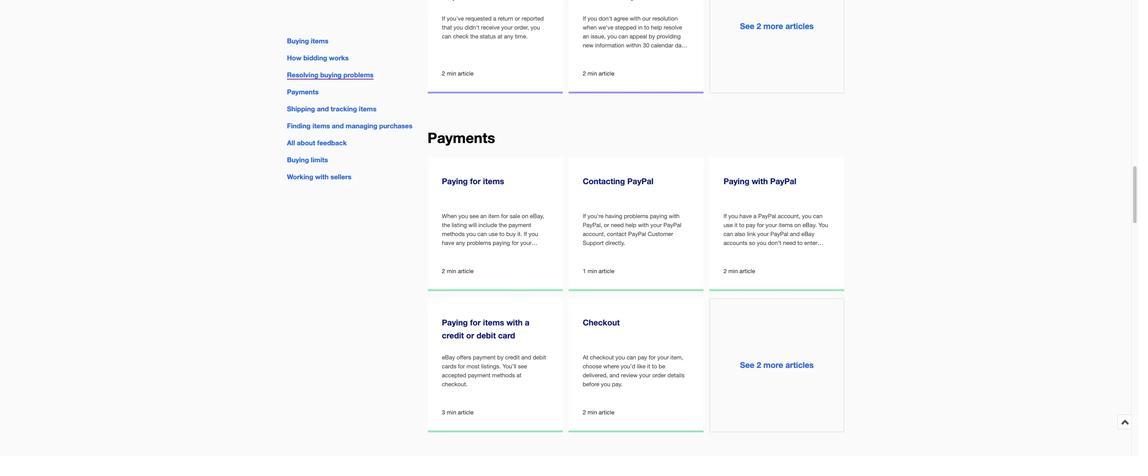 Task type: vqa. For each thing, say whether or not it's contained in the screenshot.
the middle the or
yes



Task type: describe. For each thing, give the bounding box(es) containing it.
you'll
[[503, 363, 517, 370]]

within
[[626, 42, 641, 49]]

all about feedback
[[287, 139, 347, 147]]

contacting paypal
[[583, 176, 654, 186]]

can inside if you've requested a return or reported that you didn't receive your order, you can check the status at any time.
[[442, 33, 451, 40]]

status
[[480, 33, 496, 40]]

the down when at left
[[442, 222, 450, 228]]

order
[[652, 372, 666, 379]]

debit inside ebay offers payment by credit and debit cards for most listings. you'll see accepted payment methods at checkout.
[[533, 354, 546, 361]]

for inside at checkout you can pay for your item, choose where you'd like it to be delivered, and review your order details before you pay.
[[649, 354, 656, 361]]

help inside if you don't agree with our resolution when we've stepped in to help resolve an issue, you can appeal by providing new information within 30 calendar days of the case closing.
[[651, 24, 662, 31]]

where
[[604, 363, 619, 370]]

buy
[[506, 231, 516, 237]]

2 see from the top
[[740, 360, 755, 370]]

link
[[747, 231, 756, 237]]

how
[[287, 54, 301, 62]]

an inside if you don't agree with our resolution when we've stepped in to help resolve an issue, you can appeal by providing new information within 30 calendar days of the case closing.
[[583, 33, 589, 40]]

paying for paying with paypal
[[724, 176, 750, 186]]

checkout. inside ebay offers payment by credit and debit cards for most listings. you'll see accepted payment methods at checkout.
[[442, 381, 468, 387]]

payments link
[[287, 88, 318, 96]]

you up listing
[[459, 213, 468, 219]]

2 inside if you have a paypal account, you can use it to pay for your items on ebay. you can also link your paypal and ebay accounts so you don't need to enter your details each time you pay at checkout. 2 min article
[[724, 268, 727, 275]]

pay.
[[612, 381, 623, 387]]

support
[[583, 239, 604, 246]]

we
[[459, 248, 467, 255]]

contact
[[607, 231, 627, 237]]

2 horizontal spatial pay
[[793, 248, 803, 255]]

time.
[[515, 33, 528, 40]]

when
[[442, 213, 457, 219]]

article for ebay offers payment by credit and debit cards for most listings. you'll see accepted payment methods at checkout.
[[458, 409, 474, 416]]

you down reported
[[531, 24, 540, 31]]

you'd
[[621, 363, 635, 370]]

article for if you don't agree with our resolution when we've stepped in to help resolve an issue, you can appeal by providing new information within 30 calendar days of the case closing.
[[599, 70, 615, 77]]

requested
[[466, 15, 492, 22]]

help inside if you're having problems paying with paypal, or need help with your paypal account, contact paypal customer support directly.
[[625, 222, 637, 228]]

buying items link
[[287, 37, 328, 45]]

buying limits
[[287, 156, 328, 164]]

1 see 2 more articles from the top
[[740, 21, 814, 31]]

purchases
[[379, 122, 412, 130]]

delivered,
[[583, 372, 608, 379]]

1 more from the top
[[764, 21, 783, 31]]

problems inside if you're having problems paying with paypal, or need help with your paypal account, contact paypal customer support directly.
[[624, 213, 648, 219]]

shipping and tracking items link
[[287, 105, 376, 113]]

can down include
[[478, 231, 487, 237]]

3 min article
[[442, 409, 474, 416]]

calendar
[[651, 42, 674, 49]]

you up information
[[608, 33, 617, 40]]

article for at checkout you can pay for your item, choose where you'd like it to be delivered, and review your order details before you pay.
[[599, 409, 615, 416]]

can right we
[[468, 248, 478, 255]]

have inside when you see an item for sale on ebay, the listing will include the payment methods you can use to buy it. if you have any problems paying for your items, we can help troubleshoot the issue. 2 min article
[[442, 239, 454, 246]]

at
[[583, 354, 588, 361]]

finding
[[287, 122, 310, 130]]

2 articles from the top
[[786, 360, 814, 370]]

ebay inside ebay offers payment by credit and debit cards for most listings. you'll see accepted payment methods at checkout.
[[442, 354, 455, 361]]

our
[[642, 15, 651, 22]]

case
[[599, 51, 612, 57]]

you right time at right
[[782, 248, 792, 255]]

for inside paying for items with a credit or debit card
[[470, 318, 481, 327]]

or inside paying for items with a credit or debit card
[[466, 330, 474, 340]]

can inside at checkout you can pay for your item, choose where you'd like it to be delivered, and review your order details before you pay.
[[627, 354, 636, 361]]

how bidding works
[[287, 54, 349, 62]]

appeal
[[630, 33, 647, 40]]

by inside if you don't agree with our resolution when we've stepped in to help resolve an issue, you can appeal by providing new information within 30 calendar days of the case closing.
[[649, 33, 655, 40]]

any inside when you see an item for sale on ebay, the listing will include the payment methods you can use to buy it. if you have any problems paying for your items, we can help troubleshoot the issue. 2 min article
[[456, 239, 465, 246]]

if for if you've requested a return or reported that you didn't receive your order, you can check the status at any time.
[[442, 15, 445, 22]]

on inside when you see an item for sale on ebay, the listing will include the payment methods you can use to buy it. if you have any problems paying for your items, we can help troubleshoot the issue. 2 min article
[[522, 213, 528, 219]]

at inside ebay offers payment by credit and debit cards for most listings. you'll see accepted payment methods at checkout.
[[517, 372, 522, 379]]

2 inside when you see an item for sale on ebay, the listing will include the payment methods you can use to buy it. if you have any problems paying for your items, we can help troubleshoot the issue. 2 min article
[[442, 268, 445, 275]]

you left pay.
[[601, 381, 611, 387]]

items inside if you have a paypal account, you can use it to pay for your items on ebay. you can also link your paypal and ebay accounts so you don't need to enter your details each time you pay at checkout. 2 min article
[[779, 222, 793, 228]]

have inside if you have a paypal account, you can use it to pay for your items on ebay. you can also link your paypal and ebay accounts so you don't need to enter your details each time you pay at checkout. 2 min article
[[740, 213, 752, 219]]

if you don't agree with our resolution when we've stepped in to help resolve an issue, you can appeal by providing new information within 30 calendar days of the case closing.
[[583, 15, 688, 57]]

to inside when you see an item for sale on ebay, the listing will include the payment methods you can use to buy it. if you have any problems paying for your items, we can help troubleshoot the issue. 2 min article
[[500, 231, 505, 237]]

with inside paying for items with a credit or debit card
[[507, 318, 523, 327]]

checkout
[[583, 318, 620, 327]]

use inside if you have a paypal account, you can use it to pay for your items on ebay. you can also link your paypal and ebay accounts so you don't need to enter your details each time you pay at checkout. 2 min article
[[724, 222, 733, 228]]

min inside if you have a paypal account, you can use it to pay for your items on ebay. you can also link your paypal and ebay accounts so you don't need to enter your details each time you pay at checkout. 2 min article
[[729, 268, 738, 275]]

you up ebay.
[[802, 213, 812, 219]]

account, inside if you have a paypal account, you can use it to pay for your items on ebay. you can also link your paypal and ebay accounts so you don't need to enter your details each time you pay at checkout. 2 min article
[[778, 213, 801, 219]]

if for if you don't agree with our resolution when we've stepped in to help resolve an issue, you can appeal by providing new information within 30 calendar days of the case closing.
[[583, 15, 586, 22]]

shipping
[[287, 105, 315, 113]]

before
[[583, 381, 599, 387]]

each
[[755, 248, 768, 255]]

include
[[478, 222, 497, 228]]

buying items
[[287, 37, 328, 45]]

1 horizontal spatial payments
[[428, 129, 495, 146]]

if inside when you see an item for sale on ebay, the listing will include the payment methods you can use to buy it. if you have any problems paying for your items, we can help troubleshoot the issue. 2 min article
[[524, 231, 527, 237]]

providing
[[657, 33, 681, 40]]

methods for listings.
[[492, 372, 515, 379]]

to up also at the right bottom of the page
[[739, 222, 744, 228]]

also
[[735, 231, 745, 237]]

item
[[488, 213, 500, 219]]

listings.
[[481, 363, 501, 370]]

problems inside when you see an item for sale on ebay, the listing will include the payment methods you can use to buy it. if you have any problems paying for your items, we can help troubleshoot the issue. 2 min article
[[467, 239, 491, 246]]

return
[[498, 15, 513, 22]]

a for requested
[[493, 15, 496, 22]]

0 vertical spatial pay
[[746, 222, 756, 228]]

that
[[442, 24, 452, 31]]

issue,
[[591, 33, 606, 40]]

so
[[749, 239, 755, 246]]

about
[[297, 139, 315, 147]]

see inside ebay offers payment by credit and debit cards for most listings. you'll see accepted payment methods at checkout.
[[518, 363, 527, 370]]

buying for buying items
[[287, 37, 309, 45]]

resolving buying problems link
[[287, 71, 373, 80]]

your up don't
[[766, 222, 777, 228]]

need inside if you're having problems paying with paypal, or need help with your paypal account, contact paypal customer support directly.
[[611, 222, 624, 228]]

items up the how bidding works link
[[311, 37, 328, 45]]

to left enter
[[798, 239, 803, 246]]

listing
[[452, 222, 467, 228]]

the up buy at the bottom left of the page
[[499, 222, 507, 228]]

you've
[[447, 15, 464, 22]]

2 see 2 more articles from the top
[[740, 360, 814, 370]]

by inside ebay offers payment by credit and debit cards for most listings. you'll see accepted payment methods at checkout.
[[497, 354, 504, 361]]

checkout
[[590, 354, 614, 361]]

paypal,
[[583, 222, 602, 228]]

and inside at checkout you can pay for your item, choose where you'd like it to be delivered, and review your order details before you pay.
[[610, 372, 619, 379]]

an inside when you see an item for sale on ebay, the listing will include the payment methods you can use to buy it. if you have any problems paying for your items, we can help troubleshoot the issue. 2 min article
[[480, 213, 487, 219]]

your inside if you've requested a return or reported that you didn't receive your order, you can check the status at any time.
[[501, 24, 513, 31]]

at inside if you have a paypal account, you can use it to pay for your items on ebay. you can also link your paypal and ebay accounts so you don't need to enter your details each time you pay at checkout. 2 min article
[[805, 248, 810, 255]]

use inside when you see an item for sale on ebay, the listing will include the payment methods you can use to buy it. if you have any problems paying for your items, we can help troubleshoot the issue. 2 min article
[[489, 231, 498, 237]]

in
[[638, 24, 643, 31]]

if you have a paypal account, you can use it to pay for your items on ebay. you can also link your paypal and ebay accounts so you don't need to enter your details each time you pay at checkout. 2 min article
[[724, 213, 828, 275]]

account, inside if you're having problems paying with paypal, or need help with your paypal account, contact paypal customer support directly.
[[583, 231, 605, 237]]

paying for items with a credit or debit card
[[442, 318, 530, 340]]

article inside if you have a paypal account, you can use it to pay for your items on ebay. you can also link your paypal and ebay accounts so you don't need to enter your details each time you pay at checkout. 2 min article
[[740, 268, 755, 275]]

card
[[498, 330, 515, 340]]

1 see from the top
[[740, 21, 755, 31]]

1 articles from the top
[[786, 21, 814, 31]]

directly.
[[605, 239, 625, 246]]

issue.
[[442, 257, 457, 264]]

check
[[453, 33, 469, 40]]

time
[[770, 248, 781, 255]]

agree
[[614, 15, 628, 22]]

be
[[659, 363, 665, 370]]

like
[[637, 363, 646, 370]]



Task type: locate. For each thing, give the bounding box(es) containing it.
0 vertical spatial debit
[[477, 330, 496, 340]]

2 min article down case
[[583, 70, 615, 77]]

0 horizontal spatial it
[[647, 363, 650, 370]]

at
[[498, 33, 503, 40], [805, 248, 810, 255], [517, 372, 522, 379]]

1 horizontal spatial a
[[525, 318, 530, 327]]

if you've requested a return or reported that you didn't receive your order, you can check the status at any time.
[[442, 15, 544, 40]]

0 vertical spatial checkout.
[[724, 257, 749, 264]]

you down will
[[466, 231, 476, 237]]

payment for for
[[468, 372, 491, 379]]

problems down works
[[343, 71, 373, 79]]

accepted
[[442, 372, 466, 379]]

credit inside ebay offers payment by credit and debit cards for most listings. you'll see accepted payment methods at checkout.
[[505, 354, 520, 361]]

items up don't
[[779, 222, 793, 228]]

resolving
[[287, 71, 318, 79]]

paying up troubleshoot
[[493, 239, 510, 246]]

1 vertical spatial problems
[[624, 213, 648, 219]]

need
[[611, 222, 624, 228], [783, 239, 796, 246]]

see inside when you see an item for sale on ebay, the listing will include the payment methods you can use to buy it. if you have any problems paying for your items, we can help troubleshoot the issue. 2 min article
[[470, 213, 479, 219]]

0 vertical spatial articles
[[786, 21, 814, 31]]

the right of
[[590, 51, 598, 57]]

to inside if you don't agree with our resolution when we've stepped in to help resolve an issue, you can appeal by providing new information within 30 calendar days of the case closing.
[[644, 24, 650, 31]]

0 vertical spatial a
[[493, 15, 496, 22]]

2 vertical spatial at
[[517, 372, 522, 379]]

when
[[583, 24, 597, 31]]

and
[[317, 105, 329, 113], [332, 122, 344, 130], [790, 231, 800, 237], [521, 354, 531, 361], [610, 372, 619, 379]]

2 min article for if you've requested a return or reported that you didn't receive your order, you can check the status at any time.
[[442, 70, 474, 77]]

2 vertical spatial or
[[466, 330, 474, 340]]

if left you're
[[583, 213, 586, 219]]

0 vertical spatial credit
[[442, 330, 464, 340]]

your right "link"
[[758, 231, 769, 237]]

0 vertical spatial payment
[[509, 222, 531, 228]]

methods
[[442, 231, 465, 237], [492, 372, 515, 379]]

1 vertical spatial checkout.
[[442, 381, 468, 387]]

checkout. down accounts
[[724, 257, 749, 264]]

details inside at checkout you can pay for your item, choose where you'd like it to be delivered, and review your order details before you pay.
[[668, 372, 685, 379]]

0 horizontal spatial an
[[480, 213, 487, 219]]

limits
[[311, 156, 328, 164]]

with
[[630, 15, 641, 22], [315, 173, 329, 181], [752, 176, 768, 186], [669, 213, 680, 219], [638, 222, 649, 228], [507, 318, 523, 327]]

0 horizontal spatial use
[[489, 231, 498, 237]]

the inside if you don't agree with our resolution when we've stepped in to help resolve an issue, you can appeal by providing new information within 30 calendar days of the case closing.
[[590, 51, 598, 57]]

paying with paypal
[[724, 176, 797, 186]]

2 min article for at checkout you can pay for your item, choose where you'd like it to be delivered, and review your order details before you pay.
[[583, 409, 615, 416]]

1 vertical spatial have
[[442, 239, 454, 246]]

resolution
[[653, 15, 678, 22]]

for
[[470, 176, 481, 186], [501, 213, 508, 219], [757, 222, 764, 228], [512, 239, 519, 246], [470, 318, 481, 327], [649, 354, 656, 361], [458, 363, 465, 370]]

any up we
[[456, 239, 465, 246]]

0 horizontal spatial payments
[[287, 88, 318, 96]]

article right 3
[[458, 409, 474, 416]]

article down case
[[599, 70, 615, 77]]

min down check
[[447, 70, 456, 77]]

1 horizontal spatial on
[[795, 222, 801, 228]]

sellers
[[330, 173, 351, 181]]

1 horizontal spatial debit
[[533, 354, 546, 361]]

2 vertical spatial a
[[525, 318, 530, 327]]

article for if you're having problems paying with paypal, or need help with your paypal account, contact paypal customer support directly.
[[599, 268, 615, 275]]

choose
[[583, 363, 602, 370]]

1 horizontal spatial checkout.
[[724, 257, 749, 264]]

problems up we
[[467, 239, 491, 246]]

on left ebay.
[[795, 222, 801, 228]]

you up check
[[454, 24, 463, 31]]

0 horizontal spatial paying
[[493, 239, 510, 246]]

payment up listings.
[[473, 354, 496, 361]]

min inside when you see an item for sale on ebay, the listing will include the payment methods you can use to buy it. if you have any problems paying for your items, we can help troubleshoot the issue. 2 min article
[[447, 268, 456, 275]]

with inside if you don't agree with our resolution when we've stepped in to help resolve an issue, you can appeal by providing new information within 30 calendar days of the case closing.
[[630, 15, 641, 22]]

you up when
[[588, 15, 597, 22]]

can down the stepped
[[619, 33, 628, 40]]

payment inside when you see an item for sale on ebay, the listing will include the payment methods you can use to buy it. if you have any problems paying for your items, we can help troubleshoot the issue. 2 min article
[[509, 222, 531, 228]]

0 horizontal spatial checkout.
[[442, 381, 468, 387]]

2 min article down check
[[442, 70, 474, 77]]

ebay down ebay.
[[802, 231, 815, 237]]

buying up working
[[287, 156, 309, 164]]

to right 'in'
[[644, 24, 650, 31]]

and inside ebay offers payment by credit and debit cards for most listings. you'll see accepted payment methods at checkout.
[[521, 354, 531, 361]]

0 vertical spatial at
[[498, 33, 503, 40]]

problems inside resolving buying problems link
[[343, 71, 373, 79]]

paying
[[442, 176, 468, 186], [724, 176, 750, 186], [442, 318, 468, 327]]

1 horizontal spatial need
[[783, 239, 796, 246]]

any left 'time.'
[[504, 33, 513, 40]]

you're
[[588, 213, 604, 219]]

0 horizontal spatial have
[[442, 239, 454, 246]]

can inside if you don't agree with our resolution when we've stepped in to help resolve an issue, you can appeal by providing new information within 30 calendar days of the case closing.
[[619, 33, 628, 40]]

paying for paying for items
[[442, 176, 468, 186]]

it up also at the right bottom of the page
[[735, 222, 738, 228]]

account, up don't
[[778, 213, 801, 219]]

min for ebay offers payment by credit and debit cards for most listings. you'll see accepted payment methods at checkout.
[[447, 409, 456, 416]]

ebay inside if you have a paypal account, you can use it to pay for your items on ebay. you can also link your paypal and ebay accounts so you don't need to enter your details each time you pay at checkout. 2 min article
[[802, 231, 815, 237]]

payments
[[287, 88, 318, 96], [428, 129, 495, 146]]

you
[[819, 222, 828, 228]]

0 vertical spatial help
[[651, 24, 662, 31]]

bidding
[[303, 54, 327, 62]]

if inside if you've requested a return or reported that you didn't receive your order, you can check the status at any time.
[[442, 15, 445, 22]]

1 vertical spatial see
[[740, 360, 755, 370]]

your down accounts
[[724, 248, 735, 255]]

min for if you don't agree with our resolution when we've stepped in to help resolve an issue, you can appeal by providing new information within 30 calendar days of the case closing.
[[588, 70, 597, 77]]

at inside if you've requested a return or reported that you didn't receive your order, you can check the status at any time.
[[498, 33, 503, 40]]

don't
[[599, 15, 612, 22]]

0 horizontal spatial need
[[611, 222, 624, 228]]

or inside if you're having problems paying with paypal, or need help with your paypal account, contact paypal customer support directly.
[[604, 222, 609, 228]]

2 buying from the top
[[287, 156, 309, 164]]

to left buy at the bottom left of the page
[[500, 231, 505, 237]]

a inside if you have a paypal account, you can use it to pay for your items on ebay. you can also link your paypal and ebay accounts so you don't need to enter your details each time you pay at checkout. 2 min article
[[754, 213, 757, 219]]

a
[[493, 15, 496, 22], [754, 213, 757, 219], [525, 318, 530, 327]]

methods for listing
[[442, 231, 465, 237]]

2 horizontal spatial problems
[[624, 213, 648, 219]]

2 vertical spatial help
[[480, 248, 491, 255]]

1 horizontal spatial it
[[735, 222, 738, 228]]

0 horizontal spatial on
[[522, 213, 528, 219]]

payment up it.
[[509, 222, 531, 228]]

shipping and tracking items
[[287, 105, 376, 113]]

0 horizontal spatial problems
[[343, 71, 373, 79]]

your up be
[[658, 354, 669, 361]]

2 vertical spatial problems
[[467, 239, 491, 246]]

review
[[621, 372, 638, 379]]

credit up you'll
[[505, 354, 520, 361]]

help up contact
[[625, 222, 637, 228]]

0 vertical spatial account,
[[778, 213, 801, 219]]

paypal
[[627, 176, 654, 186], [770, 176, 797, 186], [758, 213, 776, 219], [664, 222, 682, 228], [628, 231, 646, 237], [771, 231, 789, 237]]

1 vertical spatial paying
[[493, 239, 510, 246]]

0 vertical spatial ebay
[[802, 231, 815, 237]]

article down the each
[[740, 268, 755, 275]]

a inside if you've requested a return or reported that you didn't receive your order, you can check the status at any time.
[[493, 15, 496, 22]]

checkout.
[[724, 257, 749, 264], [442, 381, 468, 387]]

if right it.
[[524, 231, 527, 237]]

working
[[287, 173, 313, 181]]

it inside at checkout you can pay for your item, choose where you'd like it to be delivered, and review your order details before you pay.
[[647, 363, 650, 370]]

0 vertical spatial have
[[740, 213, 752, 219]]

items up managing
[[359, 105, 376, 113]]

help down "resolution"
[[651, 24, 662, 31]]

buying for buying limits
[[287, 156, 309, 164]]

need up contact
[[611, 222, 624, 228]]

0 horizontal spatial methods
[[442, 231, 465, 237]]

more
[[764, 21, 783, 31], [764, 360, 783, 370]]

1 vertical spatial any
[[456, 239, 465, 246]]

an up include
[[480, 213, 487, 219]]

use up accounts
[[724, 222, 733, 228]]

1 vertical spatial at
[[805, 248, 810, 255]]

2 more from the top
[[764, 360, 783, 370]]

2 horizontal spatial help
[[651, 24, 662, 31]]

closing.
[[613, 51, 633, 57]]

0 vertical spatial need
[[611, 222, 624, 228]]

details down so at the bottom right
[[737, 248, 754, 255]]

payment down the most on the bottom of the page
[[468, 372, 491, 379]]

or inside if you've requested a return or reported that you didn't receive your order, you can check the status at any time.
[[515, 15, 520, 22]]

if
[[442, 15, 445, 22], [583, 15, 586, 22], [583, 213, 586, 219], [724, 213, 727, 219], [524, 231, 527, 237]]

any
[[504, 33, 513, 40], [456, 239, 465, 246]]

0 horizontal spatial a
[[493, 15, 496, 22]]

the right troubleshoot
[[527, 248, 535, 255]]

credit inside paying for items with a credit or debit card
[[442, 330, 464, 340]]

your down like
[[639, 372, 651, 379]]

items up all about feedback
[[312, 122, 330, 130]]

buying
[[320, 71, 341, 79]]

can up you'd
[[627, 354, 636, 361]]

0 vertical spatial see 2 more articles
[[740, 21, 814, 31]]

buying up how
[[287, 37, 309, 45]]

working with sellers
[[287, 173, 351, 181]]

1 vertical spatial see
[[518, 363, 527, 370]]

0 horizontal spatial by
[[497, 354, 504, 361]]

need right don't
[[783, 239, 796, 246]]

help
[[651, 24, 662, 31], [625, 222, 637, 228], [480, 248, 491, 255]]

if you're having problems paying with paypal, or need help with your paypal account, contact paypal customer support directly.
[[583, 213, 682, 246]]

3
[[442, 409, 445, 416]]

1 vertical spatial on
[[795, 222, 801, 228]]

1 vertical spatial help
[[625, 222, 637, 228]]

1 min article
[[583, 268, 615, 275]]

1 vertical spatial ebay
[[442, 354, 455, 361]]

items inside paying for items with a credit or debit card
[[483, 318, 504, 327]]

2 horizontal spatial or
[[604, 222, 609, 228]]

it inside if you have a paypal account, you can use it to pay for your items on ebay. you can also link your paypal and ebay accounts so you don't need to enter your details each time you pay at checkout. 2 min article
[[735, 222, 738, 228]]

will
[[469, 222, 477, 228]]

1 horizontal spatial ebay
[[802, 231, 815, 237]]

0 horizontal spatial pay
[[638, 354, 647, 361]]

min for if you're having problems paying with paypal, or need help with your paypal account, contact paypal customer support directly.
[[588, 268, 597, 275]]

checkout. down accepted
[[442, 381, 468, 387]]

1 vertical spatial an
[[480, 213, 487, 219]]

0 vertical spatial details
[[737, 248, 754, 255]]

contacting
[[583, 176, 625, 186]]

have up "link"
[[740, 213, 752, 219]]

methods down listing
[[442, 231, 465, 237]]

0 horizontal spatial at
[[498, 33, 503, 40]]

details right order
[[668, 372, 685, 379]]

1 vertical spatial payments
[[428, 129, 495, 146]]

0 vertical spatial problems
[[343, 71, 373, 79]]

1 vertical spatial credit
[[505, 354, 520, 361]]

1 vertical spatial see 2 more articles
[[740, 360, 814, 370]]

paying for items
[[442, 176, 504, 186]]

1 horizontal spatial use
[[724, 222, 733, 228]]

1 vertical spatial account,
[[583, 231, 605, 237]]

payment for ebay,
[[509, 222, 531, 228]]

it right like
[[647, 363, 650, 370]]

for inside if you have a paypal account, you can use it to pay for your items on ebay. you can also link your paypal and ebay accounts so you don't need to enter your details each time you pay at checkout. 2 min article
[[757, 222, 764, 228]]

0 horizontal spatial any
[[456, 239, 465, 246]]

managing
[[346, 122, 377, 130]]

debit inside paying for items with a credit or debit card
[[477, 330, 496, 340]]

pay inside at checkout you can pay for your item, choose where you'd like it to be delivered, and review your order details before you pay.
[[638, 354, 647, 361]]

paying inside when you see an item for sale on ebay, the listing will include the payment methods you can use to buy it. if you have any problems paying for your items, we can help troubleshoot the issue. 2 min article
[[493, 239, 510, 246]]

details inside if you have a paypal account, you can use it to pay for your items on ebay. you can also link your paypal and ebay accounts so you don't need to enter your details each time you pay at checkout. 2 min article
[[737, 248, 754, 255]]

works
[[329, 54, 349, 62]]

min
[[447, 70, 456, 77], [588, 70, 597, 77], [447, 268, 456, 275], [588, 268, 597, 275], [729, 268, 738, 275], [447, 409, 456, 416], [588, 409, 597, 416]]

if inside if you have a paypal account, you can use it to pay for your items on ebay. you can also link your paypal and ebay accounts so you don't need to enter your details each time you pay at checkout. 2 min article
[[724, 213, 727, 219]]

if up when
[[583, 15, 586, 22]]

1 horizontal spatial by
[[649, 33, 655, 40]]

tracking
[[331, 105, 357, 113]]

1 horizontal spatial have
[[740, 213, 752, 219]]

the down the didn't
[[470, 33, 479, 40]]

1 horizontal spatial account,
[[778, 213, 801, 219]]

use
[[724, 222, 733, 228], [489, 231, 498, 237]]

0 horizontal spatial help
[[480, 248, 491, 255]]

1 vertical spatial pay
[[793, 248, 803, 255]]

don't
[[768, 239, 782, 246]]

your up customer
[[651, 222, 662, 228]]

paying up customer
[[650, 213, 667, 219]]

have up items,
[[442, 239, 454, 246]]

pay
[[746, 222, 756, 228], [793, 248, 803, 255], [638, 354, 647, 361]]

0 vertical spatial buying
[[287, 37, 309, 45]]

and inside if you have a paypal account, you can use it to pay for your items on ebay. you can also link your paypal and ebay accounts so you don't need to enter your details each time you pay at checkout. 2 min article
[[790, 231, 800, 237]]

customer
[[648, 231, 673, 237]]

methods down you'll
[[492, 372, 515, 379]]

article inside when you see an item for sale on ebay, the listing will include the payment methods you can use to buy it. if you have any problems paying for your items, we can help troubleshoot the issue. 2 min article
[[458, 268, 474, 275]]

1 vertical spatial payment
[[473, 354, 496, 361]]

a for have
[[754, 213, 757, 219]]

1 vertical spatial use
[[489, 231, 498, 237]]

min down of
[[588, 70, 597, 77]]

the inside if you've requested a return or reported that you didn't receive your order, you can check the status at any time.
[[470, 33, 479, 40]]

1 horizontal spatial paying
[[650, 213, 667, 219]]

1 buying from the top
[[287, 37, 309, 45]]

days
[[675, 42, 688, 49]]

resolving buying problems
[[287, 71, 373, 79]]

can down that
[[442, 33, 451, 40]]

min down the issue.
[[447, 268, 456, 275]]

you up also at the right bottom of the page
[[729, 213, 738, 219]]

paying inside if you're having problems paying with paypal, or need help with your paypal account, contact paypal customer support directly.
[[650, 213, 667, 219]]

you up the each
[[757, 239, 767, 246]]

article down check
[[458, 70, 474, 77]]

receive
[[481, 24, 500, 31]]

items,
[[442, 248, 458, 255]]

0 horizontal spatial or
[[466, 330, 474, 340]]

2 vertical spatial pay
[[638, 354, 647, 361]]

account,
[[778, 213, 801, 219], [583, 231, 605, 237]]

credit up offers
[[442, 330, 464, 340]]

pay up "link"
[[746, 222, 756, 228]]

0 horizontal spatial credit
[[442, 330, 464, 340]]

help inside when you see an item for sale on ebay, the listing will include the payment methods you can use to buy it. if you have any problems paying for your items, we can help troubleshoot the issue. 2 min article
[[480, 248, 491, 255]]

min for at checkout you can pay for your item, choose where you'd like it to be delivered, and review your order details before you pay.
[[588, 409, 597, 416]]

any inside if you've requested a return or reported that you didn't receive your order, you can check the status at any time.
[[504, 33, 513, 40]]

30
[[643, 42, 650, 49]]

methods inside when you see an item for sale on ebay, the listing will include the payment methods you can use to buy it. if you have any problems paying for your items, we can help troubleshoot the issue. 2 min article
[[442, 231, 465, 237]]

ebay up cards
[[442, 354, 455, 361]]

your down the return
[[501, 24, 513, 31]]

0 vertical spatial use
[[724, 222, 733, 228]]

working with sellers link
[[287, 173, 351, 181]]

1 horizontal spatial any
[[504, 33, 513, 40]]

article for if you've requested a return or reported that you didn't receive your order, you can check the status at any time.
[[458, 70, 474, 77]]

buying limits link
[[287, 156, 328, 164]]

we've
[[598, 24, 614, 31]]

1 horizontal spatial details
[[737, 248, 754, 255]]

methods inside ebay offers payment by credit and debit cards for most listings. you'll see accepted payment methods at checkout.
[[492, 372, 515, 379]]

didn't
[[465, 24, 480, 31]]

at checkout you can pay for your item, choose where you'd like it to be delivered, and review your order details before you pay.
[[583, 354, 685, 387]]

it.
[[518, 231, 522, 237]]

use down include
[[489, 231, 498, 237]]

having
[[605, 213, 622, 219]]

1 vertical spatial methods
[[492, 372, 515, 379]]

article right the 1
[[599, 268, 615, 275]]

can up you
[[813, 213, 823, 219]]

of
[[583, 51, 588, 57]]

item,
[[671, 354, 683, 361]]

if up accounts
[[724, 213, 727, 219]]

1 horizontal spatial methods
[[492, 372, 515, 379]]

1 vertical spatial it
[[647, 363, 650, 370]]

your inside if you're having problems paying with paypal, or need help with your paypal account, contact paypal customer support directly.
[[651, 222, 662, 228]]

1 vertical spatial details
[[668, 372, 685, 379]]

account, up support on the right of the page
[[583, 231, 605, 237]]

1 vertical spatial need
[[783, 239, 796, 246]]

0 horizontal spatial see
[[470, 213, 479, 219]]

1 vertical spatial by
[[497, 354, 504, 361]]

1 horizontal spatial see
[[518, 363, 527, 370]]

ebay.
[[803, 222, 817, 228]]

your
[[501, 24, 513, 31], [651, 222, 662, 228], [766, 222, 777, 228], [758, 231, 769, 237], [520, 239, 532, 246], [724, 248, 735, 255], [658, 354, 669, 361], [639, 372, 651, 379]]

1 horizontal spatial pay
[[746, 222, 756, 228]]

see up will
[[470, 213, 479, 219]]

reported
[[522, 15, 544, 22]]

if inside if you're having problems paying with paypal, or need help with your paypal account, contact paypal customer support directly.
[[583, 213, 586, 219]]

0 horizontal spatial debit
[[477, 330, 496, 340]]

a inside paying for items with a credit or debit card
[[525, 318, 530, 327]]

when you see an item for sale on ebay, the listing will include the payment methods you can use to buy it. if you have any problems paying for your items, we can help troubleshoot the issue. 2 min article
[[442, 213, 544, 275]]

your down it.
[[520, 239, 532, 246]]

if inside if you don't agree with our resolution when we've stepped in to help resolve an issue, you can appeal by providing new information within 30 calendar days of the case closing.
[[583, 15, 586, 22]]

1 vertical spatial debit
[[533, 354, 546, 361]]

it
[[735, 222, 738, 228], [647, 363, 650, 370]]

pay right time at right
[[793, 248, 803, 255]]

0 vertical spatial it
[[735, 222, 738, 228]]

if for if you're having problems paying with paypal, or need help with your paypal account, contact paypal customer support directly.
[[583, 213, 586, 219]]

information
[[595, 42, 625, 49]]

1 horizontal spatial problems
[[467, 239, 491, 246]]

on inside if you have a paypal account, you can use it to pay for your items on ebay. you can also link your paypal and ebay accounts so you don't need to enter your details each time you pay at checkout. 2 min article
[[795, 222, 801, 228]]

your inside when you see an item for sale on ebay, the listing will include the payment methods you can use to buy it. if you have any problems paying for your items, we can help troubleshoot the issue. 2 min article
[[520, 239, 532, 246]]

have
[[740, 213, 752, 219], [442, 239, 454, 246]]

you right it.
[[529, 231, 538, 237]]

order,
[[514, 24, 529, 31]]

article down we
[[458, 268, 474, 275]]

if up that
[[442, 15, 445, 22]]

need inside if you have a paypal account, you can use it to pay for your items on ebay. you can also link your paypal and ebay accounts so you don't need to enter your details each time you pay at checkout. 2 min article
[[783, 239, 796, 246]]

paying inside paying for items with a credit or debit card
[[442, 318, 468, 327]]

you up you'd
[[616, 354, 625, 361]]

see
[[740, 21, 755, 31], [740, 360, 755, 370]]

items up item
[[483, 176, 504, 186]]

paying for paying for items with a credit or debit card
[[442, 318, 468, 327]]

checkout. inside if you have a paypal account, you can use it to pay for your items on ebay. you can also link your paypal and ebay accounts so you don't need to enter your details each time you pay at checkout. 2 min article
[[724, 257, 749, 264]]

min right 3
[[447, 409, 456, 416]]

resolve
[[664, 24, 682, 31]]

0 vertical spatial on
[[522, 213, 528, 219]]

0 horizontal spatial ebay
[[442, 354, 455, 361]]

finding items and managing purchases
[[287, 122, 412, 130]]

0 vertical spatial more
[[764, 21, 783, 31]]

to inside at checkout you can pay for your item, choose where you'd like it to be delivered, and review your order details before you pay.
[[652, 363, 657, 370]]

to left be
[[652, 363, 657, 370]]

2
[[757, 21, 761, 31], [442, 70, 445, 77], [583, 70, 586, 77], [442, 268, 445, 275], [724, 268, 727, 275], [757, 360, 761, 370], [583, 409, 586, 416]]

by up 30 on the top right of page
[[649, 33, 655, 40]]

0 vertical spatial by
[[649, 33, 655, 40]]

1 vertical spatial articles
[[786, 360, 814, 370]]

for inside ebay offers payment by credit and debit cards for most listings. you'll see accepted payment methods at checkout.
[[458, 363, 465, 370]]

2 min article for if you don't agree with our resolution when we've stepped in to help resolve an issue, you can appeal by providing new information within 30 calendar days of the case closing.
[[583, 70, 615, 77]]

problems
[[343, 71, 373, 79], [624, 213, 648, 219], [467, 239, 491, 246]]

0 vertical spatial paying
[[650, 213, 667, 219]]

the
[[470, 33, 479, 40], [590, 51, 598, 57], [442, 222, 450, 228], [499, 222, 507, 228], [527, 248, 535, 255]]

or up order,
[[515, 15, 520, 22]]

min for if you've requested a return or reported that you didn't receive your order, you can check the status at any time.
[[447, 70, 456, 77]]

can up accounts
[[724, 231, 733, 237]]

an up "new"
[[583, 33, 589, 40]]



